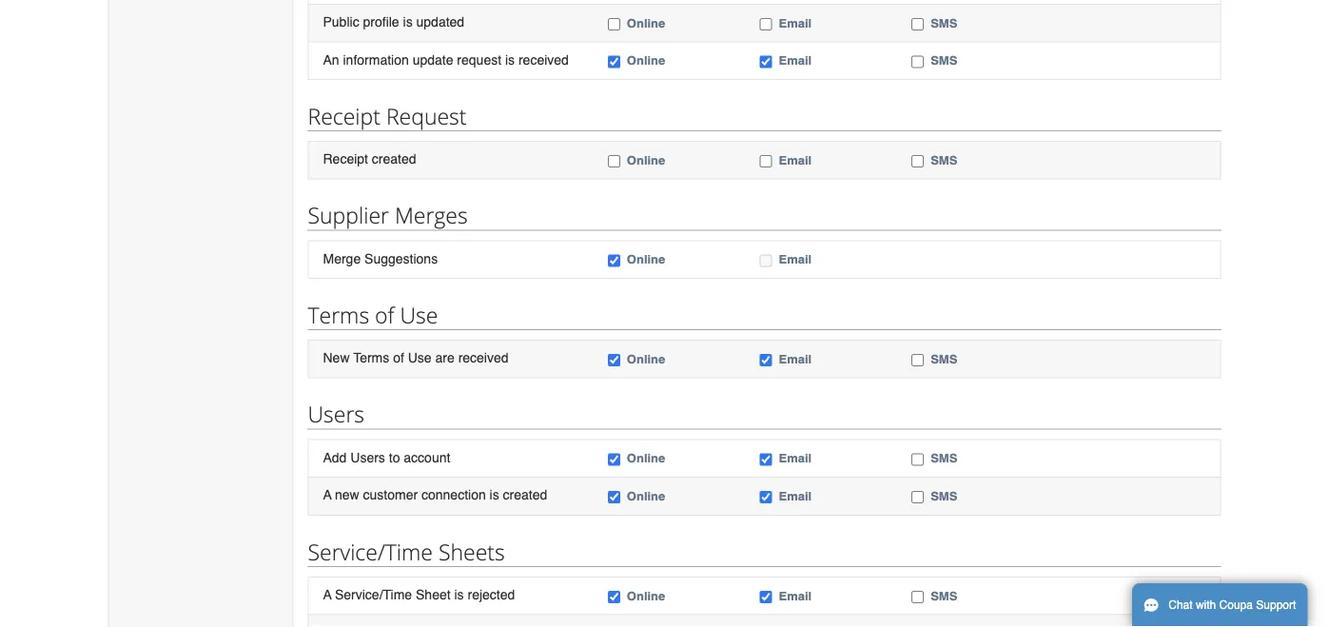 Task type: vqa. For each thing, say whether or not it's contained in the screenshot.
Environmental, Social, Governance & Diversity link
no



Task type: describe. For each thing, give the bounding box(es) containing it.
online for add users to account
[[627, 451, 666, 466]]

service/time sheets
[[308, 537, 505, 566]]

add users to account
[[323, 450, 451, 465]]

customer
[[363, 488, 418, 503]]

information
[[343, 52, 409, 67]]

an
[[323, 52, 339, 67]]

a new customer connection is created
[[323, 488, 548, 503]]

a service/time sheet is rejected
[[323, 587, 515, 602]]

chat
[[1169, 599, 1193, 612]]

supplier
[[308, 200, 389, 230]]

receipt created
[[323, 151, 417, 167]]

updated
[[417, 14, 465, 29]]

terms of use
[[308, 300, 438, 329]]

online for a new customer connection is created
[[627, 489, 666, 503]]

connection
[[422, 488, 486, 503]]

new terms of use are received
[[323, 350, 509, 366]]

4 email from the top
[[779, 252, 812, 267]]

account
[[404, 450, 451, 465]]

0 horizontal spatial created
[[372, 151, 417, 167]]

with
[[1197, 599, 1217, 612]]

request
[[457, 52, 502, 67]]

profile
[[363, 14, 399, 29]]

is right request
[[505, 52, 515, 67]]

add
[[323, 450, 347, 465]]

1 vertical spatial service/time
[[335, 587, 412, 602]]

1 horizontal spatial created
[[503, 488, 548, 503]]

chat with coupa support button
[[1133, 584, 1308, 627]]

online for an information update request is received
[[627, 53, 666, 67]]

online for receipt created
[[627, 153, 666, 167]]

1 vertical spatial terms
[[353, 350, 390, 366]]

email for use
[[779, 352, 812, 366]]

email for request
[[779, 53, 812, 67]]

received for an information update request is received
[[519, 52, 569, 67]]

0 vertical spatial of
[[375, 300, 395, 329]]

sms for a new customer connection is created
[[931, 489, 958, 503]]

chat with coupa support
[[1169, 599, 1297, 612]]

1 vertical spatial users
[[351, 450, 385, 465]]

sms for a service/time sheet is rejected
[[931, 589, 958, 603]]

new
[[335, 488, 360, 503]]



Task type: locate. For each thing, give the bounding box(es) containing it.
1 vertical spatial use
[[408, 350, 432, 366]]

0 vertical spatial receipt
[[308, 101, 381, 130]]

3 online from the top
[[627, 153, 666, 167]]

service/time down the customer
[[308, 537, 433, 566]]

email for connection
[[779, 489, 812, 503]]

4 online from the top
[[627, 252, 666, 267]]

of up new terms of use are received
[[375, 300, 395, 329]]

2 a from the top
[[323, 587, 332, 602]]

6 email from the top
[[779, 451, 812, 466]]

0 vertical spatial users
[[308, 399, 365, 429]]

new
[[323, 350, 350, 366]]

is right connection
[[490, 488, 500, 503]]

sms for an information update request is received
[[931, 53, 958, 67]]

a for a new customer connection is created
[[323, 488, 332, 503]]

created right connection
[[503, 488, 548, 503]]

suggestions
[[365, 251, 438, 266]]

0 vertical spatial terms
[[308, 300, 370, 329]]

6 sms from the top
[[931, 489, 958, 503]]

online for new terms of use are received
[[627, 352, 666, 366]]

5 sms from the top
[[931, 451, 958, 466]]

supplier merges
[[308, 200, 468, 230]]

1 vertical spatial receipt
[[323, 151, 368, 167]]

online
[[627, 16, 666, 30], [627, 53, 666, 67], [627, 153, 666, 167], [627, 252, 666, 267], [627, 352, 666, 366], [627, 451, 666, 466], [627, 489, 666, 503], [627, 589, 666, 603]]

None checkbox
[[608, 18, 621, 30], [760, 18, 773, 30], [760, 56, 773, 68], [608, 155, 621, 167], [912, 155, 925, 167], [608, 255, 621, 267], [760, 255, 773, 267], [608, 354, 621, 367], [608, 454, 621, 466], [608, 491, 621, 504], [760, 491, 773, 504], [912, 491, 925, 504], [608, 591, 621, 603], [608, 18, 621, 30], [760, 18, 773, 30], [760, 56, 773, 68], [608, 155, 621, 167], [912, 155, 925, 167], [608, 255, 621, 267], [760, 255, 773, 267], [608, 354, 621, 367], [608, 454, 621, 466], [608, 491, 621, 504], [760, 491, 773, 504], [912, 491, 925, 504], [608, 591, 621, 603]]

use up new terms of use are received
[[400, 300, 438, 329]]

support
[[1257, 599, 1297, 612]]

public profile is updated
[[323, 14, 465, 29]]

online for public profile is updated
[[627, 16, 666, 30]]

5 online from the top
[[627, 352, 666, 366]]

terms
[[308, 300, 370, 329], [353, 350, 390, 366]]

1 vertical spatial a
[[323, 587, 332, 602]]

service/time down service/time sheets
[[335, 587, 412, 602]]

None checkbox
[[912, 18, 925, 30], [608, 56, 621, 68], [912, 56, 925, 68], [760, 155, 773, 167], [760, 354, 773, 367], [912, 354, 925, 367], [760, 454, 773, 466], [912, 454, 925, 466], [760, 591, 773, 603], [912, 591, 925, 603], [912, 18, 925, 30], [608, 56, 621, 68], [912, 56, 925, 68], [760, 155, 773, 167], [760, 354, 773, 367], [912, 354, 925, 367], [760, 454, 773, 466], [912, 454, 925, 466], [760, 591, 773, 603], [912, 591, 925, 603]]

0 vertical spatial created
[[372, 151, 417, 167]]

0 vertical spatial a
[[323, 488, 332, 503]]

8 online from the top
[[627, 589, 666, 603]]

7 email from the top
[[779, 489, 812, 503]]

1 horizontal spatial received
[[519, 52, 569, 67]]

receipt up receipt created
[[308, 101, 381, 130]]

received right request
[[519, 52, 569, 67]]

0 horizontal spatial received
[[458, 350, 509, 366]]

sheet
[[416, 587, 451, 602]]

use
[[400, 300, 438, 329], [408, 350, 432, 366]]

an information update request is received
[[323, 52, 569, 67]]

received
[[519, 52, 569, 67], [458, 350, 509, 366]]

terms right new
[[353, 350, 390, 366]]

6 online from the top
[[627, 451, 666, 466]]

users left to
[[351, 450, 385, 465]]

receipt
[[308, 101, 381, 130], [323, 151, 368, 167]]

received for new terms of use are received
[[458, 350, 509, 366]]

2 online from the top
[[627, 53, 666, 67]]

received right are
[[458, 350, 509, 366]]

receipt up supplier at top
[[323, 151, 368, 167]]

0 vertical spatial received
[[519, 52, 569, 67]]

1 sms from the top
[[931, 16, 958, 30]]

4 sms from the top
[[931, 352, 958, 366]]

email for account
[[779, 451, 812, 466]]

a
[[323, 488, 332, 503], [323, 587, 332, 602]]

merge
[[323, 251, 361, 266]]

is
[[403, 14, 413, 29], [505, 52, 515, 67], [490, 488, 500, 503], [455, 587, 464, 602]]

receipt request
[[308, 101, 467, 130]]

rejected
[[468, 587, 515, 602]]

sheets
[[439, 537, 505, 566]]

0 vertical spatial service/time
[[308, 537, 433, 566]]

a down service/time sheets
[[323, 587, 332, 602]]

receipt for receipt request
[[308, 101, 381, 130]]

1 vertical spatial of
[[393, 350, 404, 366]]

0 vertical spatial use
[[400, 300, 438, 329]]

terms up new
[[308, 300, 370, 329]]

1 online from the top
[[627, 16, 666, 30]]

merges
[[395, 200, 468, 230]]

users
[[308, 399, 365, 429], [351, 450, 385, 465]]

sms for receipt created
[[931, 153, 958, 167]]

1 vertical spatial created
[[503, 488, 548, 503]]

service/time
[[308, 537, 433, 566], [335, 587, 412, 602]]

of
[[375, 300, 395, 329], [393, 350, 404, 366]]

sms
[[931, 16, 958, 30], [931, 53, 958, 67], [931, 153, 958, 167], [931, 352, 958, 366], [931, 451, 958, 466], [931, 489, 958, 503], [931, 589, 958, 603]]

email for updated
[[779, 16, 812, 30]]

request
[[386, 101, 467, 130]]

email
[[779, 16, 812, 30], [779, 53, 812, 67], [779, 153, 812, 167], [779, 252, 812, 267], [779, 352, 812, 366], [779, 451, 812, 466], [779, 489, 812, 503], [779, 589, 812, 603]]

to
[[389, 450, 400, 465]]

receipt for receipt created
[[323, 151, 368, 167]]

created down 'receipt request'
[[372, 151, 417, 167]]

coupa
[[1220, 599, 1254, 612]]

1 email from the top
[[779, 16, 812, 30]]

sms for add users to account
[[931, 451, 958, 466]]

created
[[372, 151, 417, 167], [503, 488, 548, 503]]

is right profile
[[403, 14, 413, 29]]

users up add
[[308, 399, 365, 429]]

5 email from the top
[[779, 352, 812, 366]]

public
[[323, 14, 359, 29]]

of left are
[[393, 350, 404, 366]]

a left new
[[323, 488, 332, 503]]

1 a from the top
[[323, 488, 332, 503]]

8 email from the top
[[779, 589, 812, 603]]

1 vertical spatial received
[[458, 350, 509, 366]]

online for a service/time sheet is rejected
[[627, 589, 666, 603]]

email for is
[[779, 589, 812, 603]]

2 email from the top
[[779, 53, 812, 67]]

use left are
[[408, 350, 432, 366]]

sms for public profile is updated
[[931, 16, 958, 30]]

2 sms from the top
[[931, 53, 958, 67]]

a for a service/time sheet is rejected
[[323, 587, 332, 602]]

3 email from the top
[[779, 153, 812, 167]]

merge suggestions
[[323, 251, 438, 266]]

7 sms from the top
[[931, 589, 958, 603]]

are
[[436, 350, 455, 366]]

online for merge suggestions
[[627, 252, 666, 267]]

7 online from the top
[[627, 489, 666, 503]]

sms for new terms of use are received
[[931, 352, 958, 366]]

3 sms from the top
[[931, 153, 958, 167]]

is right sheet
[[455, 587, 464, 602]]

update
[[413, 52, 454, 67]]



